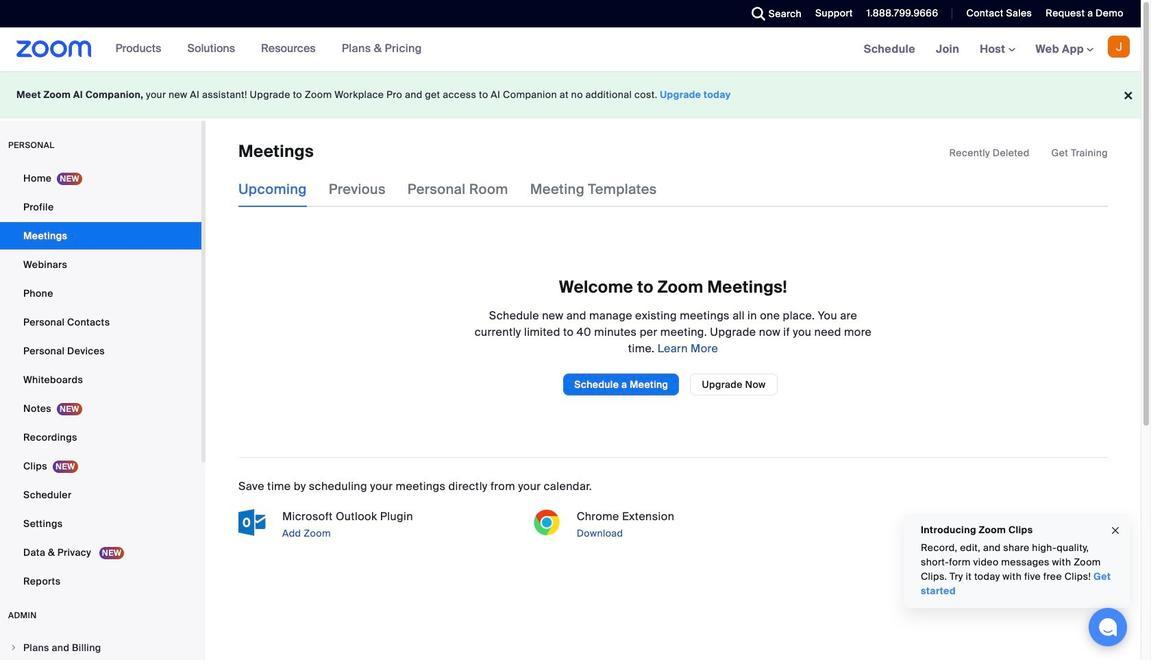 Task type: locate. For each thing, give the bounding box(es) containing it.
footer
[[0, 71, 1141, 119]]

menu item
[[0, 635, 202, 660]]

close image
[[1110, 523, 1121, 538]]

application
[[950, 146, 1108, 160]]

product information navigation
[[92, 27, 432, 71]]

banner
[[0, 27, 1141, 72]]

meetings navigation
[[854, 27, 1141, 72]]

open chat image
[[1099, 618, 1118, 637]]

tabs of meeting tab list
[[239, 172, 679, 207]]



Task type: describe. For each thing, give the bounding box(es) containing it.
zoom logo image
[[16, 40, 92, 58]]

personal menu menu
[[0, 164, 202, 596]]

profile picture image
[[1108, 36, 1130, 58]]

right image
[[10, 644, 18, 652]]



Task type: vqa. For each thing, say whether or not it's contained in the screenshot.
Zoom Logo
yes



